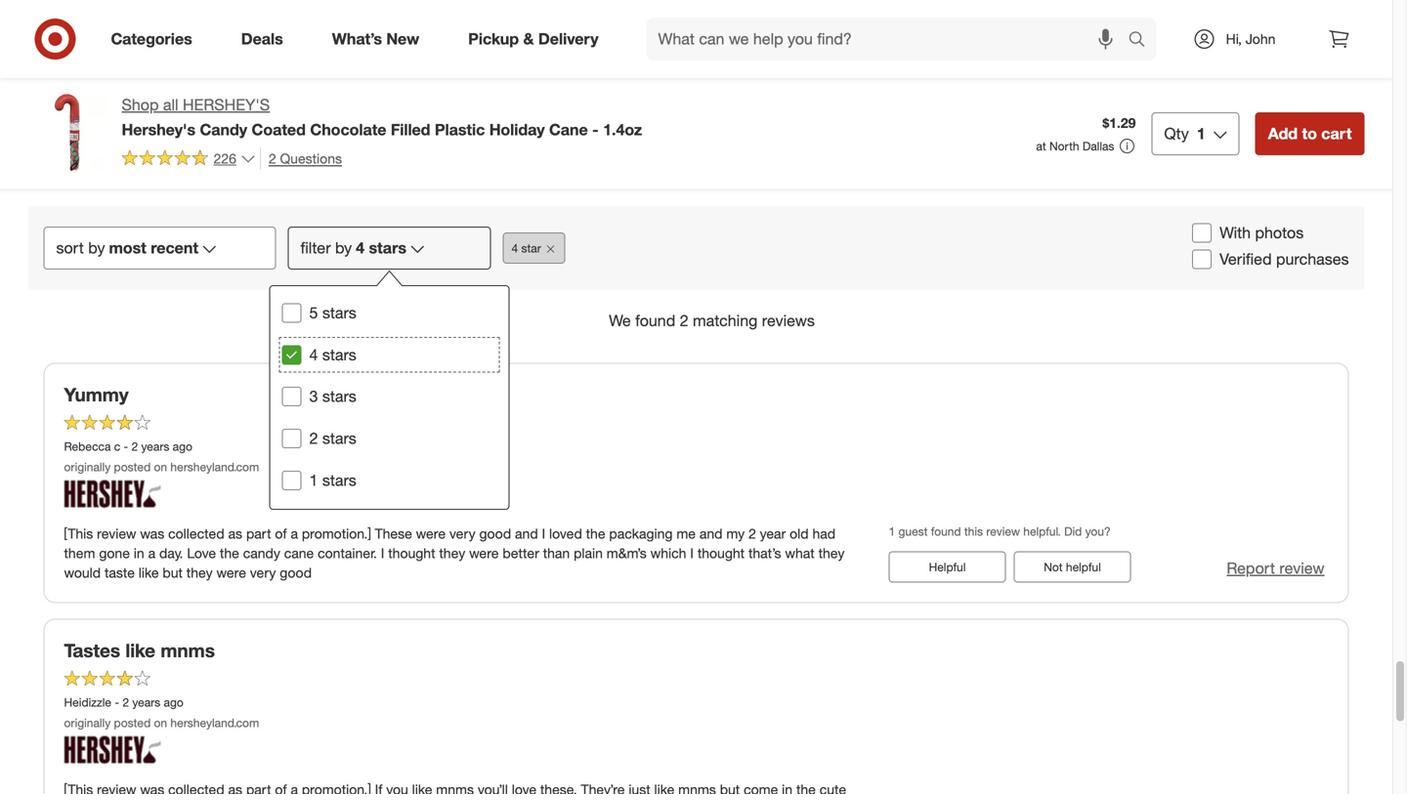 Task type: locate. For each thing, give the bounding box(es) containing it.
0 vertical spatial ago
[[173, 439, 192, 454]]

1 right 'qty'
[[1197, 124, 1206, 143]]

photos
[[1256, 223, 1304, 243]]

originally posted on hersheyland.com down rebecca c - 2 years ago
[[64, 460, 259, 475]]

1 stars checkbox
[[282, 471, 302, 490]]

1 horizontal spatial by
[[335, 238, 352, 258]]

they left better
[[439, 545, 465, 562]]

they down had
[[819, 545, 845, 562]]

ago right c at the left
[[173, 439, 192, 454]]

0 vertical spatial like
[[139, 565, 159, 582]]

0 vertical spatial originally posted on hersheyland.com
[[64, 460, 259, 475]]

star
[[521, 241, 541, 256]]

1 vertical spatial 1
[[309, 471, 318, 490]]

1 originally posted on hersheyland.com from the top
[[64, 460, 259, 475]]

2 horizontal spatial were
[[469, 545, 499, 562]]

0 horizontal spatial by
[[88, 238, 105, 258]]

helpful
[[1066, 560, 1101, 575]]

stars right 3
[[322, 387, 357, 406]]

2 horizontal spatial -
[[592, 120, 599, 139]]

stars
[[369, 238, 407, 258], [322, 303, 357, 323], [322, 345, 357, 364], [322, 387, 357, 406], [322, 429, 357, 448], [322, 471, 357, 490]]

[this
[[64, 526, 93, 543]]

originally down heidizzle
[[64, 716, 111, 731]]

on for ago
[[154, 716, 167, 731]]

was
[[140, 526, 164, 543]]

1 stars
[[309, 471, 357, 490]]

2 vertical spatial were
[[217, 565, 246, 582]]

recent
[[151, 238, 198, 258]]

0 vertical spatial hersheyland.com
[[170, 460, 259, 475]]

1 and from the left
[[515, 526, 538, 543]]

cane
[[549, 120, 588, 139]]

posted
[[114, 460, 151, 475], [114, 716, 151, 731]]

i left loved
[[542, 526, 546, 543]]

originally posted on hersheyland.com for years
[[64, 460, 259, 475]]

1 vertical spatial originally
[[64, 716, 111, 731]]

hersheyland.com
[[170, 460, 259, 475], [170, 716, 259, 731]]

1 hersheyland.com from the top
[[170, 460, 259, 475]]

2 questions
[[269, 150, 342, 167]]

old
[[790, 526, 809, 543]]

1 vertical spatial -
[[124, 439, 128, 454]]

0 vertical spatial years
[[141, 439, 169, 454]]

1 vertical spatial very
[[250, 565, 276, 582]]

most
[[109, 238, 146, 258]]

and left my
[[700, 526, 723, 543]]

1 horizontal spatial 4
[[356, 238, 365, 258]]

hersheyland.com for rebecca c - 2 years ago
[[170, 460, 259, 475]]

plain
[[574, 545, 603, 562]]

2 left matching
[[680, 311, 689, 330]]

they down the love
[[186, 565, 213, 582]]

stars up 3 stars
[[322, 345, 357, 364]]

2 horizontal spatial review
[[1280, 559, 1325, 578]]

and
[[515, 526, 538, 543], [700, 526, 723, 543]]

stars for 4 stars
[[322, 345, 357, 364]]

review inside the [this review was collected as part of a promotion.] these were very good and i loved the packaging me and my 2 year old had them gone in a day. love the candy cane container. i thought they were better than plain m&m's which i thought that's what they would taste like but they were very good
[[97, 526, 136, 543]]

2 originally posted on hersheyland.com from the top
[[64, 716, 259, 731]]

matching
[[693, 311, 758, 330]]

very right these
[[450, 526, 476, 543]]

packaging
[[609, 526, 673, 543]]

1 originally from the top
[[64, 460, 111, 475]]

years
[[141, 439, 169, 454], [132, 695, 160, 710]]

they
[[439, 545, 465, 562], [819, 545, 845, 562], [186, 565, 213, 582]]

with
[[1220, 223, 1251, 243]]

2 stars
[[309, 429, 357, 448]]

on down rebecca c - 2 years ago
[[154, 460, 167, 475]]

posted for 2
[[114, 460, 151, 475]]

1 vertical spatial found
[[931, 524, 961, 539]]

add to cart
[[1268, 124, 1352, 143]]

1 guest found this review helpful. did you?
[[889, 524, 1111, 539]]

thought down my
[[698, 545, 745, 562]]

1 vertical spatial originally posted on hersheyland.com
[[64, 716, 259, 731]]

a right the of
[[291, 526, 298, 543]]

and up better
[[515, 526, 538, 543]]

1 posted from the top
[[114, 460, 151, 475]]

2 down coated
[[269, 150, 276, 167]]

verified
[[1220, 250, 1272, 269]]

1 thought from the left
[[388, 545, 435, 562]]

love
[[187, 545, 216, 562]]

2 vertical spatial -
[[115, 695, 119, 710]]

0 horizontal spatial good
[[280, 565, 312, 582]]

0 vertical spatial 1
[[1197, 124, 1206, 143]]

the
[[586, 526, 606, 543], [220, 545, 239, 562]]

4 right 4 stars checkbox
[[309, 345, 318, 364]]

like left mnms
[[125, 640, 155, 662]]

2
[[269, 150, 276, 167], [680, 311, 689, 330], [309, 429, 318, 448], [132, 439, 138, 454], [749, 526, 756, 543], [123, 695, 129, 710]]

originally posted on hersheyland.com down the heidizzle - 2 years ago
[[64, 716, 259, 731]]

2 and from the left
[[700, 526, 723, 543]]

what
[[785, 545, 815, 562]]

0 vertical spatial on
[[154, 460, 167, 475]]

new
[[386, 29, 419, 48]]

2 on from the top
[[154, 716, 167, 731]]

hershey's
[[122, 120, 196, 139]]

in
[[134, 545, 144, 562]]

stars down 2 stars
[[322, 471, 357, 490]]

5 stars checkbox
[[282, 303, 302, 323]]

like inside the [this review was collected as part of a promotion.] these were very good and i loved the packaging me and my 2 year old had them gone in a day. love the candy cane container. i thought they were better than plain m&m's which i thought that's what they would taste like but they were very good
[[139, 565, 159, 582]]

by right sort
[[88, 238, 105, 258]]

-
[[592, 120, 599, 139], [124, 439, 128, 454], [115, 695, 119, 710]]

0 vertical spatial very
[[450, 526, 476, 543]]

but
[[163, 565, 183, 582]]

like down in
[[139, 565, 159, 582]]

0 horizontal spatial review
[[97, 526, 136, 543]]

years down tastes like mnms
[[132, 695, 160, 710]]

1 on from the top
[[154, 460, 167, 475]]

this
[[965, 524, 983, 539]]

categories link
[[94, 18, 217, 61]]

pickup
[[468, 29, 519, 48]]

on for years
[[154, 460, 167, 475]]

hersheyland.com up collected on the left of the page
[[170, 460, 259, 475]]

stars up 1 stars
[[322, 429, 357, 448]]

4 star button
[[503, 233, 566, 264]]

4 for 4 stars
[[309, 345, 318, 364]]

1 by from the left
[[88, 238, 105, 258]]

were down candy
[[217, 565, 246, 582]]

found right we
[[635, 311, 676, 330]]

2 right heidizzle
[[123, 695, 129, 710]]

years right c at the left
[[141, 439, 169, 454]]

plastic
[[435, 120, 485, 139]]

1 horizontal spatial and
[[700, 526, 723, 543]]

hersheyland.com for heidizzle - 2 years ago
[[170, 716, 259, 731]]

1
[[1197, 124, 1206, 143], [309, 471, 318, 490], [889, 524, 896, 539]]

posted down rebecca c - 2 years ago
[[114, 460, 151, 475]]

0 vertical spatial good
[[479, 526, 511, 543]]

taste
[[105, 565, 135, 582]]

2 right my
[[749, 526, 756, 543]]

1 vertical spatial years
[[132, 695, 160, 710]]

1 horizontal spatial a
[[291, 526, 298, 543]]

1 horizontal spatial thought
[[698, 545, 745, 562]]

1 horizontal spatial very
[[450, 526, 476, 543]]

0 horizontal spatial and
[[515, 526, 538, 543]]

a
[[291, 526, 298, 543], [148, 545, 156, 562]]

1 horizontal spatial 1
[[889, 524, 896, 539]]

loved
[[549, 526, 582, 543]]

0 vertical spatial -
[[592, 120, 599, 139]]

4 star
[[512, 241, 541, 256]]

collected
[[168, 526, 224, 543]]

1 vertical spatial hersheyland.com
[[170, 716, 259, 731]]

1 horizontal spatial -
[[124, 439, 128, 454]]

review right this
[[987, 524, 1020, 539]]

2 by from the left
[[335, 238, 352, 258]]

the up plain
[[586, 526, 606, 543]]

0 horizontal spatial 4
[[309, 345, 318, 364]]

0 horizontal spatial 1
[[309, 471, 318, 490]]

1 vertical spatial posted
[[114, 716, 151, 731]]

1 horizontal spatial were
[[416, 526, 446, 543]]

very down candy
[[250, 565, 276, 582]]

- right heidizzle
[[115, 695, 119, 710]]

4 right filter
[[356, 238, 365, 258]]

helpful.
[[1024, 524, 1061, 539]]

by right filter
[[335, 238, 352, 258]]

1 vertical spatial on
[[154, 716, 167, 731]]

on down the heidizzle - 2 years ago
[[154, 716, 167, 731]]

2 horizontal spatial 4
[[512, 241, 518, 256]]

originally down the rebecca
[[64, 460, 111, 475]]

0 horizontal spatial they
[[186, 565, 213, 582]]

1 vertical spatial a
[[148, 545, 156, 562]]

0 horizontal spatial i
[[381, 545, 384, 562]]

stars for 2 stars
[[322, 429, 357, 448]]

add
[[1268, 124, 1298, 143]]

&
[[523, 29, 534, 48]]

2 right 2 stars option
[[309, 429, 318, 448]]

rebecca c - 2 years ago
[[64, 439, 192, 454]]

report review button
[[1227, 558, 1325, 580]]

shop all hershey's hershey's candy coated chocolate filled plastic holiday cane - 1.4oz
[[122, 95, 642, 139]]

i down me
[[690, 545, 694, 562]]

4 stars
[[309, 345, 357, 364]]

0 vertical spatial found
[[635, 311, 676, 330]]

good up better
[[479, 526, 511, 543]]

by for sort by
[[88, 238, 105, 258]]

good down cane
[[280, 565, 312, 582]]

- right c at the left
[[124, 439, 128, 454]]

john
[[1246, 30, 1276, 47]]

0 horizontal spatial thought
[[388, 545, 435, 562]]

candy
[[243, 545, 280, 562]]

review right report
[[1280, 559, 1325, 578]]

were right these
[[416, 526, 446, 543]]

$1.29
[[1103, 114, 1136, 131]]

review up gone
[[97, 526, 136, 543]]

0 vertical spatial were
[[416, 526, 446, 543]]

- inside the shop all hershey's hershey's candy coated chocolate filled plastic holiday cane - 1.4oz
[[592, 120, 599, 139]]

0 vertical spatial the
[[586, 526, 606, 543]]

were left better
[[469, 545, 499, 562]]

1 for 1 guest found this review helpful. did you?
[[889, 524, 896, 539]]

0 horizontal spatial -
[[115, 695, 119, 710]]

2 hersheyland.com from the top
[[170, 716, 259, 731]]

my
[[727, 526, 745, 543]]

1 horizontal spatial good
[[479, 526, 511, 543]]

a right in
[[148, 545, 156, 562]]

2 horizontal spatial 1
[[1197, 124, 1206, 143]]

2 posted from the top
[[114, 716, 151, 731]]

0 vertical spatial originally
[[64, 460, 111, 475]]

originally posted on hersheyland.com for ago
[[64, 716, 259, 731]]

filter
[[301, 238, 331, 258]]

found left this
[[931, 524, 961, 539]]

i down these
[[381, 545, 384, 562]]

0 horizontal spatial a
[[148, 545, 156, 562]]

posted down the heidizzle - 2 years ago
[[114, 716, 151, 731]]

review inside "button"
[[1280, 559, 1325, 578]]

1 horizontal spatial they
[[439, 545, 465, 562]]

3 stars checkbox
[[282, 387, 302, 407]]

like
[[139, 565, 159, 582], [125, 640, 155, 662]]

- right cane on the left top of the page
[[592, 120, 599, 139]]

3 stars
[[309, 387, 357, 406]]

4 inside 4 star button
[[512, 241, 518, 256]]

what's new link
[[315, 18, 444, 61]]

hersheyland.com down mnms
[[170, 716, 259, 731]]

me
[[677, 526, 696, 543]]

0 horizontal spatial found
[[635, 311, 676, 330]]

thought down these
[[388, 545, 435, 562]]

1 left guest
[[889, 524, 896, 539]]

part
[[246, 526, 271, 543]]

cart
[[1322, 124, 1352, 143]]

with photos
[[1220, 223, 1304, 243]]

deals
[[241, 29, 283, 48]]

2 inside 2 questions link
[[269, 150, 276, 167]]

1 right 1 stars option at the bottom left of page
[[309, 471, 318, 490]]

2 originally from the top
[[64, 716, 111, 731]]

2 vertical spatial 1
[[889, 524, 896, 539]]

1 vertical spatial the
[[220, 545, 239, 562]]

4 stars checkbox
[[282, 345, 302, 365]]

ago down mnms
[[164, 695, 183, 710]]

4 left star
[[512, 241, 518, 256]]

stars right 5
[[322, 303, 357, 323]]

very
[[450, 526, 476, 543], [250, 565, 276, 582]]

1 horizontal spatial the
[[586, 526, 606, 543]]

0 vertical spatial posted
[[114, 460, 151, 475]]

the down "as"
[[220, 545, 239, 562]]



Task type: vqa. For each thing, say whether or not it's contained in the screenshot.
top ago
yes



Task type: describe. For each thing, give the bounding box(es) containing it.
did
[[1065, 524, 1082, 539]]

1 horizontal spatial found
[[931, 524, 961, 539]]

226 link
[[122, 147, 256, 171]]

1 vertical spatial were
[[469, 545, 499, 562]]

stars for 5 stars
[[322, 303, 357, 323]]

hi, john
[[1226, 30, 1276, 47]]

these
[[375, 526, 412, 543]]

to
[[1302, 124, 1317, 143]]

qty 1
[[1165, 124, 1206, 143]]

not helpful
[[1044, 560, 1101, 575]]

1 horizontal spatial i
[[542, 526, 546, 543]]

posted for years
[[114, 716, 151, 731]]

better
[[503, 545, 539, 562]]

candy
[[200, 120, 247, 139]]

at
[[1037, 139, 1047, 153]]

originally for heidizzle
[[64, 716, 111, 731]]

rebecca
[[64, 439, 111, 454]]

m&m's
[[607, 545, 647, 562]]

day.
[[159, 545, 183, 562]]

shop
[[122, 95, 159, 114]]

hershey's
[[183, 95, 270, 114]]

4 for 4 star
[[512, 241, 518, 256]]

review for report review
[[1280, 559, 1325, 578]]

0 horizontal spatial were
[[217, 565, 246, 582]]

2 horizontal spatial they
[[819, 545, 845, 562]]

heidizzle - 2 years ago
[[64, 695, 183, 710]]

search button
[[1120, 18, 1167, 65]]

chocolate
[[310, 120, 387, 139]]

holiday
[[489, 120, 545, 139]]

stars right filter
[[369, 238, 407, 258]]

qty
[[1165, 124, 1189, 143]]

pickup & delivery link
[[452, 18, 623, 61]]

heidizzle
[[64, 695, 111, 710]]

questions
[[280, 150, 342, 167]]

1 vertical spatial ago
[[164, 695, 183, 710]]

not
[[1044, 560, 1063, 575]]

sort by most recent
[[56, 238, 198, 258]]

at north dallas
[[1037, 139, 1115, 153]]

0 horizontal spatial very
[[250, 565, 276, 582]]

than
[[543, 545, 570, 562]]

by for filter by
[[335, 238, 352, 258]]

226
[[214, 150, 236, 167]]

sort
[[56, 238, 84, 258]]

With photos checkbox
[[1193, 223, 1212, 243]]

not helpful button
[[1014, 552, 1131, 583]]

stars for 1 stars
[[322, 471, 357, 490]]

had
[[813, 526, 836, 543]]

reviews
[[762, 311, 815, 330]]

gone
[[99, 545, 130, 562]]

2 stars checkbox
[[282, 429, 302, 449]]

we
[[609, 311, 631, 330]]

helpful button
[[889, 552, 1006, 583]]

5 stars
[[309, 303, 357, 323]]

that's
[[749, 545, 781, 562]]

1 horizontal spatial review
[[987, 524, 1020, 539]]

1 vertical spatial like
[[125, 640, 155, 662]]

c
[[114, 439, 120, 454]]

1 vertical spatial good
[[280, 565, 312, 582]]

them
[[64, 545, 95, 562]]

5
[[309, 303, 318, 323]]

hi,
[[1226, 30, 1242, 47]]

guest review image 1 of 2, zoom in image
[[628, 0, 750, 101]]

review for [this review was collected as part of a promotion.] these were very good and i loved the packaging me and my 2 year old had them gone in a day. love the candy cane container. i thought they were better than plain m&m's which i thought that's what they would taste like but they were very good
[[97, 526, 136, 543]]

mnms
[[161, 640, 215, 662]]

dallas
[[1083, 139, 1115, 153]]

2 horizontal spatial i
[[690, 545, 694, 562]]

image of hershey's candy coated chocolate filled plastic holiday cane - 1.4oz image
[[28, 94, 106, 172]]

we found 2 matching reviews
[[609, 311, 815, 330]]

filter by 4 stars
[[301, 238, 407, 258]]

you?
[[1086, 524, 1111, 539]]

report review
[[1227, 559, 1325, 578]]

north
[[1050, 139, 1080, 153]]

2 right c at the left
[[132, 439, 138, 454]]

helpful
[[929, 560, 966, 575]]

1.4oz
[[603, 120, 642, 139]]

what's
[[332, 29, 382, 48]]

3
[[309, 387, 318, 406]]

deals link
[[225, 18, 308, 61]]

0 horizontal spatial the
[[220, 545, 239, 562]]

tastes like mnms
[[64, 640, 215, 662]]

purchases
[[1277, 250, 1349, 269]]

Verified purchases checkbox
[[1193, 250, 1212, 269]]

as
[[228, 526, 242, 543]]

0 vertical spatial a
[[291, 526, 298, 543]]

what's new
[[332, 29, 419, 48]]

all
[[163, 95, 178, 114]]

originally for rebecca
[[64, 460, 111, 475]]

container.
[[318, 545, 377, 562]]

pickup & delivery
[[468, 29, 599, 48]]

2 inside the [this review was collected as part of a promotion.] these were very good and i loved the packaging me and my 2 year old had them gone in a day. love the candy cane container. i thought they were better than plain m&m's which i thought that's what they would taste like but they were very good
[[749, 526, 756, 543]]

of
[[275, 526, 287, 543]]

[this review was collected as part of a promotion.] these were very good and i loved the packaging me and my 2 year old had them gone in a day. love the candy cane container. i thought they were better than plain m&m's which i thought that's what they would taste like but they were very good
[[64, 526, 845, 582]]

2 questions link
[[260, 147, 342, 170]]

What can we help you find? suggestions appear below search field
[[647, 18, 1133, 61]]

cane
[[284, 545, 314, 562]]

guest
[[899, 524, 928, 539]]

year
[[760, 526, 786, 543]]

which
[[651, 545, 687, 562]]

2 thought from the left
[[698, 545, 745, 562]]

1 for 1 stars
[[309, 471, 318, 490]]

stars for 3 stars
[[322, 387, 357, 406]]



